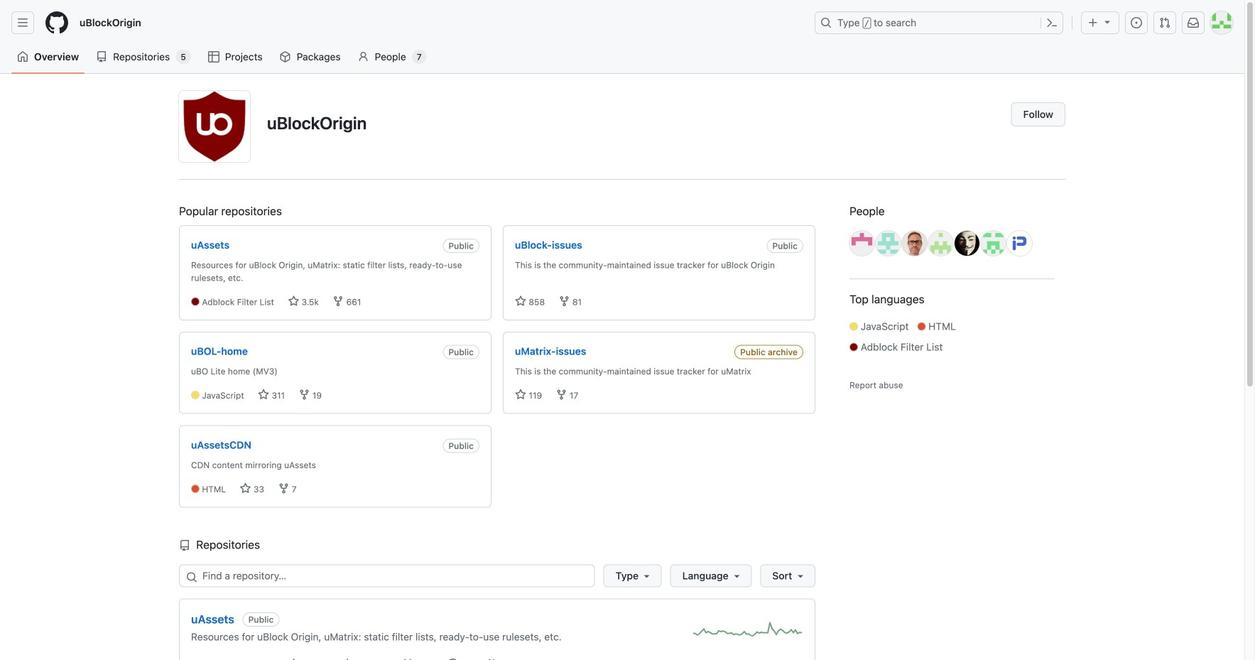 Task type: locate. For each thing, give the bounding box(es) containing it.
1 horizontal spatial stars image
[[515, 295, 526, 307]]

1 horizontal spatial stars image
[[258, 389, 269, 400]]

stars image for the bottommost forks image
[[240, 483, 251, 494]]

issue opened image
[[1131, 17, 1142, 28]]

0 horizontal spatial stars image
[[288, 295, 299, 307]]

package image
[[280, 51, 291, 63]]

0 horizontal spatial forks image
[[278, 483, 289, 494]]

star image
[[288, 658, 299, 660]]

1 stars image from the left
[[288, 295, 299, 307]]

stars image
[[258, 389, 269, 400], [515, 389, 526, 400], [240, 483, 251, 494]]

git pull request image
[[1160, 17, 1171, 28]]

Follow uBlockOrigin submit
[[1011, 102, 1066, 126]]

person image
[[358, 51, 369, 63]]

repo image
[[179, 540, 190, 551]]

@gorhill image
[[850, 231, 875, 256]]

1 horizontal spatial forks image
[[299, 389, 310, 400]]

forks image
[[333, 295, 344, 307], [559, 295, 570, 307], [556, 389, 567, 400]]

@pgl image
[[902, 231, 927, 256]]

@masterkia image
[[955, 231, 980, 256]]

2 stars image from the left
[[515, 295, 526, 307]]

None search field
[[179, 564, 816, 587]]

stars image
[[288, 295, 299, 307], [515, 295, 526, 307]]

0 vertical spatial forks image
[[299, 389, 310, 400]]

law image
[[342, 658, 353, 660]]

home image
[[17, 51, 28, 63]]

0 horizontal spatial stars image
[[240, 483, 251, 494]]

issue opened image
[[447, 658, 459, 660]]

forks image
[[299, 389, 310, 400], [278, 483, 289, 494]]

fork image
[[402, 658, 414, 660]]

git pull request image
[[487, 658, 499, 660]]

repo image
[[96, 51, 107, 63]]

2 horizontal spatial stars image
[[515, 389, 526, 400]]



Task type: vqa. For each thing, say whether or not it's contained in the screenshot.
type
no



Task type: describe. For each thing, give the bounding box(es) containing it.
Find a repository… search field
[[179, 564, 595, 587]]

@ublockorigin image
[[179, 91, 250, 162]]

notifications image
[[1188, 17, 1199, 28]]

@gwarser image
[[876, 231, 901, 256]]

1 vertical spatial forks image
[[278, 483, 289, 494]]

table image
[[208, 51, 219, 63]]

stars image for rightmost forks image
[[258, 389, 269, 400]]

search image
[[186, 572, 198, 583]]

@piquark6046 image
[[1007, 231, 1032, 256]]

past year of activity element
[[693, 622, 804, 647]]

past year of activity image
[[693, 622, 804, 643]]

plus image
[[1088, 17, 1099, 28]]

command palette image
[[1047, 17, 1058, 28]]

triangle down image
[[1102, 16, 1113, 27]]

homepage image
[[45, 11, 68, 34]]

@stephenhawk8054 image
[[981, 231, 1006, 256]]

@peace2000 image
[[929, 231, 953, 256]]



